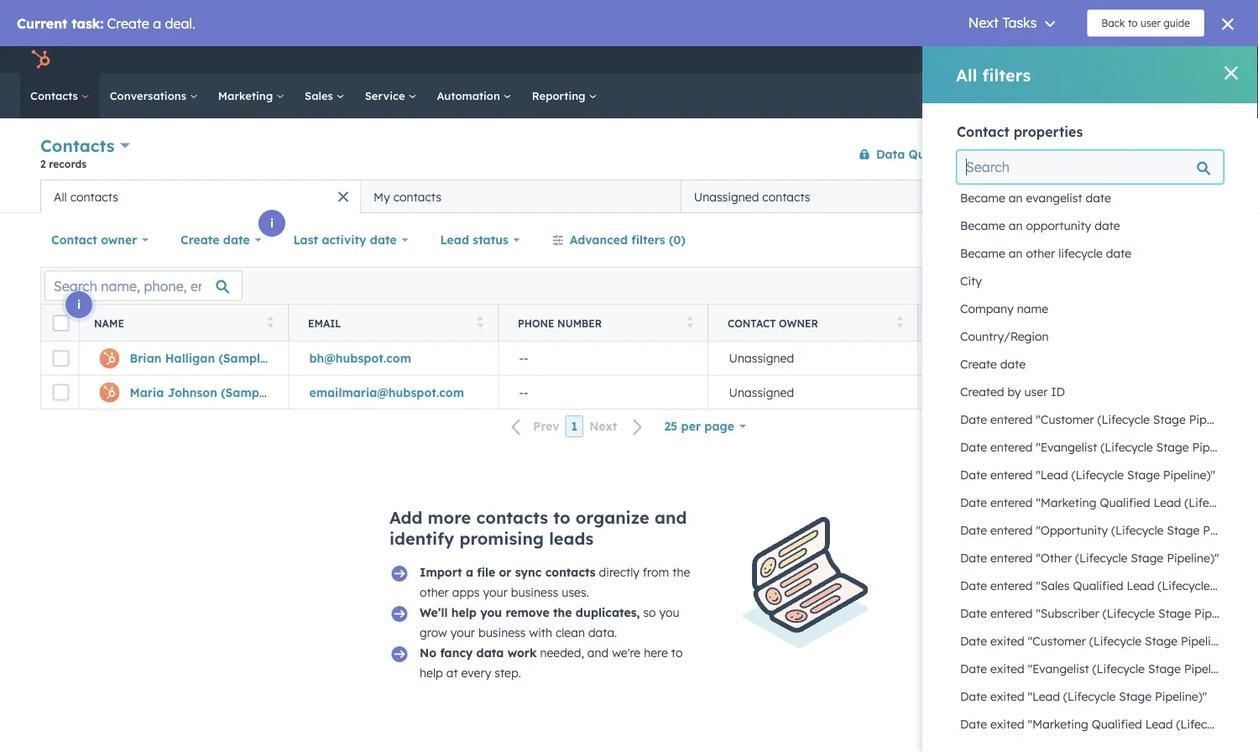 Task type: vqa. For each thing, say whether or not it's contained in the screenshot.
your
yes



Task type: locate. For each thing, give the bounding box(es) containing it.
date entered "sales qualified lead (lifecycle stage pi
[[960, 578, 1258, 593]]

(lifecycle for date entered "evangelist (lifecycle stage pipeline)"
[[1101, 440, 1153, 455]]

lead up date entered "opportunity (lifecycle stage pipeline)"
[[1154, 495, 1181, 510]]

lead up 'date entered "subscriber (lifecycle stage pipeline)"'
[[1127, 578, 1155, 593]]

(lifecycle for date exited "evangelist (lifecycle stage pipeline)"
[[1093, 662, 1145, 676]]

all inside "button"
[[54, 189, 67, 204]]

press to sort. image
[[477, 316, 484, 328], [897, 316, 903, 328]]

1 vertical spatial became
[[960, 218, 1006, 233]]

all for all contacts
[[54, 189, 67, 204]]

0 vertical spatial unassigned
[[694, 189, 759, 204]]

entered
[[991, 412, 1033, 427], [991, 440, 1033, 455], [991, 468, 1033, 482], [991, 495, 1033, 510], [991, 523, 1033, 538], [991, 551, 1033, 565], [991, 578, 1033, 593], [991, 606, 1033, 621]]

to
[[553, 507, 571, 528], [671, 646, 683, 660]]

1 horizontal spatial contact
[[728, 317, 776, 329]]

pipeline)" for date entered "evangelist (lifecycle stage pipeline)"
[[1193, 440, 1245, 455]]

contacts inside popup button
[[40, 135, 115, 156]]

0 horizontal spatial owner
[[101, 233, 137, 247]]

create date down all contacts "button"
[[181, 233, 250, 247]]

create date up created
[[960, 357, 1026, 371]]

pipeline)" inside 'button'
[[1184, 662, 1237, 676]]

1 vertical spatial business
[[478, 625, 526, 640]]

press to sort. element for contact owner
[[897, 316, 903, 330]]

your up the fancy
[[451, 625, 475, 640]]

exited for "lead
[[991, 689, 1025, 704]]

1 horizontal spatial create
[[960, 357, 997, 371]]

9 date from the top
[[960, 634, 987, 648]]

contact
[[957, 123, 1010, 140], [51, 233, 97, 247], [728, 317, 776, 329]]

an for evangelist
[[1009, 191, 1023, 205]]

business up data
[[478, 625, 526, 640]]

0 vertical spatial to
[[553, 507, 571, 528]]

1 vertical spatial i
[[270, 216, 274, 230]]

contacts inside button
[[762, 189, 811, 204]]

i down contact owner popup button
[[77, 297, 81, 312]]

became inside became an evangelist date button
[[960, 191, 1006, 205]]

primary company
[[938, 317, 1040, 329]]

last activity date button
[[282, 223, 419, 257]]

1 vertical spatial "evangelist
[[1028, 662, 1089, 676]]

date entered "sales qualified lead (lifecycle stage pi button
[[957, 572, 1258, 600]]

view
[[1064, 189, 1091, 204]]

contact owner
[[51, 233, 137, 247], [728, 317, 818, 329]]

import
[[1061, 148, 1095, 160], [420, 565, 462, 580]]

0 vertical spatial "evangelist
[[1036, 440, 1098, 455]]

0 horizontal spatial i button
[[65, 291, 92, 318]]

0 vertical spatial "customer
[[1036, 412, 1094, 427]]

0 vertical spatial an
[[1009, 191, 1023, 205]]

0 vertical spatial i
[[1045, 160, 1049, 175]]

create date inside popup button
[[181, 233, 250, 247]]

create
[[1133, 148, 1165, 160], [181, 233, 220, 247], [960, 357, 997, 371]]

create date button
[[957, 350, 1224, 378]]

0 vertical spatial contact
[[957, 123, 1010, 140]]

7 entered from the top
[[991, 578, 1033, 593]]

3 date from the top
[[960, 468, 987, 482]]

0 vertical spatial "marketing
[[1036, 495, 1097, 510]]

date exited "lead (lifecycle stage pipeline)"
[[960, 689, 1207, 704]]

lead inside popup button
[[440, 233, 469, 247]]

-- button for bh@hubspot.com
[[499, 342, 709, 375]]

your down file
[[483, 585, 508, 600]]

to left organize
[[553, 507, 571, 528]]

and down data.
[[587, 646, 609, 660]]

marketing link
[[208, 73, 295, 118]]

0 horizontal spatial import
[[420, 565, 462, 580]]

date entered "customer (lifecycle stage pipeline)"
[[960, 412, 1242, 427]]

1 became from the top
[[960, 191, 1006, 205]]

-- button up next
[[499, 375, 709, 409]]

pipeline)" for date exited "lead (lifecycle stage pipeline)"
[[1155, 689, 1207, 704]]

0 horizontal spatial you
[[480, 605, 502, 620]]

0 vertical spatial all
[[956, 64, 977, 85]]

0 vertical spatial i button
[[1033, 154, 1060, 181]]

qualified up date entered "opportunity (lifecycle stage pipeline)"
[[1100, 495, 1151, 510]]

1 horizontal spatial and
[[655, 507, 687, 528]]

3 an from the top
[[1009, 246, 1023, 261]]

1 vertical spatial all
[[54, 189, 67, 204]]

1 horizontal spatial import
[[1061, 148, 1095, 160]]

marketing
[[218, 89, 276, 102]]

1 vertical spatial contact
[[51, 233, 97, 247]]

2 press to sort. image from the left
[[687, 316, 693, 328]]

0 horizontal spatial create
[[181, 233, 220, 247]]

0 horizontal spatial the
[[553, 605, 572, 620]]

10 date from the top
[[960, 662, 987, 676]]

you left remove
[[480, 605, 502, 620]]

-- up prev button
[[519, 385, 528, 400]]

conversations
[[110, 89, 190, 102]]

filters inside button
[[632, 233, 665, 247]]

help down no
[[420, 666, 443, 680]]

2 horizontal spatial contact
[[957, 123, 1010, 140]]

0 vertical spatial your
[[483, 585, 508, 600]]

contacts
[[70, 189, 118, 204], [393, 189, 442, 204], [762, 189, 811, 204], [476, 507, 548, 528], [545, 565, 596, 580]]

8 entered from the top
[[991, 606, 1033, 621]]

"customer inside button
[[1036, 412, 1094, 427]]

1 horizontal spatial press to sort. image
[[897, 316, 903, 328]]

"lead down date entered "evangelist (lifecycle stage pipeline)" button
[[1036, 468, 1068, 482]]

search image
[[1223, 90, 1235, 102]]

12 date from the top
[[960, 717, 987, 732]]

import inside button
[[1061, 148, 1095, 160]]

0 vertical spatial and
[[655, 507, 687, 528]]

prev
[[533, 419, 560, 434]]

0 vertical spatial qualified
[[1100, 495, 1151, 510]]

5 date from the top
[[960, 523, 987, 538]]

add left view
[[1037, 189, 1061, 204]]

1 vertical spatial add
[[390, 507, 423, 528]]

page
[[705, 419, 735, 434]]

press to sort. image left primary
[[897, 316, 903, 328]]

contact) for bh@hubspot.com
[[271, 351, 321, 366]]

became inside became an other lifecycle date button
[[960, 246, 1006, 261]]

0 vertical spatial add
[[1037, 189, 1061, 204]]

data quality button
[[848, 137, 953, 171]]

0 vertical spatial "lead
[[1036, 468, 1068, 482]]

marketplaces button
[[1037, 46, 1072, 73]]

press to sort. element
[[267, 316, 274, 330], [477, 316, 484, 330], [687, 316, 693, 330], [897, 316, 903, 330]]

0 vertical spatial contact owner
[[51, 233, 137, 247]]

1 vertical spatial import
[[420, 565, 462, 580]]

help
[[451, 605, 477, 620], [420, 666, 443, 680]]

you inside so you grow your business with clean data.
[[659, 605, 680, 620]]

2 press to sort. element from the left
[[477, 316, 484, 330]]

1 vertical spatial (sample
[[221, 385, 269, 400]]

"lead inside button
[[1028, 689, 1060, 704]]

"customer inside button
[[1028, 634, 1086, 648]]

i button
[[1033, 154, 1060, 181], [259, 210, 285, 237], [65, 291, 92, 318]]

1 vertical spatial the
[[553, 605, 572, 620]]

0 vertical spatial business
[[511, 585, 559, 600]]

"other
[[1036, 551, 1072, 565]]

all right upgrade icon
[[956, 64, 977, 85]]

1 vertical spatial to
[[671, 646, 683, 660]]

contact) down bh@hubspot.com
[[273, 385, 324, 400]]

stage for date entered "opportunity (lifecycle stage pipeline)"
[[1167, 523, 1200, 538]]

exited
[[991, 634, 1025, 648], [991, 662, 1025, 676], [991, 689, 1025, 704], [991, 717, 1025, 732]]

reporting link
[[522, 73, 607, 118]]

next button
[[584, 416, 653, 438]]

1 horizontal spatial press to sort. image
[[687, 316, 693, 328]]

contact inside popup button
[[51, 233, 97, 247]]

25
[[664, 419, 678, 434]]

1 vertical spatial "marketing
[[1028, 717, 1089, 732]]

menu containing abc
[[936, 46, 1238, 73]]

create down all contacts "button"
[[181, 233, 220, 247]]

i down all contacts "button"
[[270, 216, 274, 230]]

1 vertical spatial an
[[1009, 218, 1023, 233]]

and up the from
[[655, 507, 687, 528]]

create inside popup button
[[181, 233, 220, 247]]

entered for "subscriber
[[991, 606, 1033, 621]]

add view (3/5) button
[[1008, 180, 1145, 213]]

so you grow your business with clean data.
[[420, 605, 680, 640]]

city
[[960, 274, 982, 288]]

1
[[571, 419, 578, 434]]

2 vertical spatial contact
[[728, 317, 776, 329]]

0 horizontal spatial press to sort. image
[[267, 316, 274, 328]]

service link
[[355, 73, 427, 118]]

import down properties
[[1061, 148, 1095, 160]]

identify
[[390, 528, 454, 549]]

1 vertical spatial filters
[[632, 233, 665, 247]]

i button left last
[[259, 210, 285, 237]]

"marketing inside the date exited "marketing qualified lead (lifecycle stage button
[[1028, 717, 1089, 732]]

(sample up maria johnson (sample contact) on the left bottom of page
[[219, 351, 267, 366]]

name
[[94, 317, 124, 329]]

add left more at the left of page
[[390, 507, 423, 528]]

1 vertical spatial unassigned
[[729, 351, 794, 366]]

other inside directly from the other apps your business uses.
[[420, 585, 449, 600]]

create for create contact button
[[1133, 148, 1165, 160]]

6 entered from the top
[[991, 551, 1033, 565]]

help image
[[1082, 54, 1097, 69]]

became inside 'became an opportunity date' button
[[960, 218, 1006, 233]]

exited for "marketing
[[991, 717, 1025, 732]]

1 vertical spatial your
[[451, 625, 475, 640]]

date entered "customer (lifecycle stage pipeline)" button
[[957, 405, 1242, 434]]

last activity date
[[293, 233, 397, 247]]

leads
[[549, 528, 594, 549]]

0 vertical spatial owner
[[101, 233, 137, 247]]

1 vertical spatial create date
[[960, 357, 1026, 371]]

contacts inside "button"
[[70, 189, 118, 204]]

"evangelist up date entered "lead (lifecycle stage pipeline)"
[[1036, 440, 1098, 455]]

search button
[[1215, 81, 1243, 110]]

0 vertical spatial (sample
[[219, 351, 267, 366]]

create inside contacts banner
[[1133, 148, 1165, 160]]

grow
[[420, 625, 447, 640]]

1 horizontal spatial contact owner
[[728, 317, 818, 329]]

unassigned button for bh@hubspot.com
[[709, 342, 918, 375]]

0 vertical spatial the
[[673, 565, 690, 580]]

hubspot image
[[30, 50, 50, 70]]

1 press to sort. image from the left
[[477, 316, 484, 328]]

lead status button
[[429, 223, 531, 257]]

maria
[[130, 385, 164, 400]]

an up became an opportunity date
[[1009, 191, 1023, 205]]

"sales
[[1036, 578, 1070, 593]]

"customer down "subscriber
[[1028, 634, 1086, 648]]

2 horizontal spatial i
[[1045, 160, 1049, 175]]

date entered "other (lifecycle stage pipeline)" button
[[957, 544, 1224, 572]]

1 horizontal spatial i
[[270, 216, 274, 230]]

an inside button
[[1009, 246, 1023, 261]]

press to sort. image for phone number's press to sort. element
[[687, 316, 693, 328]]

"customer down id
[[1036, 412, 1094, 427]]

1 horizontal spatial you
[[659, 605, 680, 620]]

press to sort. image for contact owner
[[897, 316, 903, 328]]

date for date entered "customer (lifecycle stage pipeline)"
[[960, 412, 987, 427]]

1 horizontal spatial create date
[[960, 357, 1026, 371]]

2 press to sort. image from the left
[[897, 316, 903, 328]]

unassigned for emailmaria@hubspot.com
[[729, 385, 794, 400]]

date entered "opportunity (lifecycle stage pipeline)" button
[[957, 516, 1255, 544]]

menu
[[936, 46, 1238, 73]]

7 date from the top
[[960, 578, 987, 593]]

4 press to sort. element from the left
[[897, 316, 903, 330]]

your
[[483, 585, 508, 600], [451, 625, 475, 640]]

notifications button
[[1132, 46, 1160, 73]]

maria johnson (sample contact)
[[130, 385, 324, 400]]

contact)
[[271, 351, 321, 366], [273, 385, 324, 400]]

0 vertical spatial create date
[[181, 233, 250, 247]]

1 date from the top
[[960, 412, 987, 427]]

owner
[[101, 233, 137, 247], [779, 317, 818, 329]]

-- for bh@hubspot.com
[[519, 351, 528, 366]]

exited inside button
[[991, 634, 1025, 648]]

2 exited from the top
[[991, 662, 1025, 676]]

0 vertical spatial create
[[1133, 148, 1165, 160]]

0 horizontal spatial help
[[420, 666, 443, 680]]

contact owner button
[[40, 223, 160, 257]]

1 horizontal spatial all
[[956, 64, 977, 85]]

0 horizontal spatial contact owner
[[51, 233, 137, 247]]

pipeline)" for date entered "opportunity (lifecycle stage pipeline)"
[[1203, 523, 1255, 538]]

3 exited from the top
[[991, 689, 1025, 704]]

"customer for entered
[[1036, 412, 1094, 427]]

directly
[[599, 565, 640, 580]]

an
[[1009, 191, 1023, 205], [1009, 218, 1023, 233], [1009, 246, 1023, 261]]

1 -- from the top
[[519, 351, 528, 366]]

column header
[[1128, 305, 1258, 342]]

created by user id button
[[957, 378, 1224, 406]]

0 vertical spatial help
[[451, 605, 477, 620]]

2 unassigned button from the top
[[709, 375, 918, 409]]

"evangelist inside date entered "evangelist (lifecycle stage pipeline)" button
[[1036, 440, 1098, 455]]

add inside popup button
[[1037, 189, 1061, 204]]

add for add view (3/5)
[[1037, 189, 1061, 204]]

pipeline)" for date exited "evangelist (lifecycle stage pipeline)"
[[1184, 662, 1237, 676]]

create up created
[[960, 357, 997, 371]]

stage for date exited "lead (lifecycle stage pipeline)"
[[1119, 689, 1152, 704]]

-- button down number
[[499, 342, 709, 375]]

1 unassigned button from the top
[[709, 342, 918, 375]]

automation
[[437, 89, 503, 102]]

1 vertical spatial other
[[420, 585, 449, 600]]

3 became from the top
[[960, 246, 1006, 261]]

4 entered from the top
[[991, 495, 1033, 510]]

3 entered from the top
[[991, 468, 1033, 482]]

(sample for johnson
[[221, 385, 269, 400]]

other down became an opportunity date
[[1026, 246, 1056, 261]]

"marketing inside date entered "marketing qualified lead (lifecycle sta button
[[1036, 495, 1097, 510]]

your inside so you grow your business with clean data.
[[451, 625, 475, 640]]

date for date entered "evangelist (lifecycle stage pipeline)"
[[960, 440, 987, 455]]

8 date from the top
[[960, 606, 987, 621]]

lead for date exited "marketing qualified lead (lifecycle stage
[[1146, 717, 1173, 732]]

the up clean
[[553, 605, 572, 620]]

2 records
[[40, 157, 86, 170]]

settings link
[[1107, 51, 1128, 68]]

11 date from the top
[[960, 689, 987, 704]]

2 vertical spatial an
[[1009, 246, 1023, 261]]

3 press to sort. element from the left
[[687, 316, 693, 330]]

date entered "subscriber (lifecycle stage pipeline)"
[[960, 606, 1247, 621]]

press to sort. image
[[267, 316, 274, 328], [687, 316, 693, 328]]

import for import
[[1061, 148, 1095, 160]]

"marketing up "opportunity
[[1036, 495, 1097, 510]]

entered inside button
[[991, 523, 1033, 538]]

0 horizontal spatial all
[[54, 189, 67, 204]]

stage for date exited "customer (lifecycle stage pipeline)"
[[1145, 634, 1178, 648]]

sales link
[[295, 73, 355, 118]]

add inside add more contacts to organize and identify promising leads
[[390, 507, 423, 528]]

2 vertical spatial create
[[960, 357, 997, 371]]

1 horizontal spatial owner
[[779, 317, 818, 329]]

lead inside button
[[1146, 717, 1173, 732]]

2 an from the top
[[1009, 218, 1023, 233]]

1 vertical spatial contact)
[[273, 385, 324, 400]]

0 vertical spatial other
[[1026, 246, 1056, 261]]

2 -- from the top
[[519, 385, 528, 400]]

lead left status
[[440, 233, 469, 247]]

you right so
[[659, 605, 680, 620]]

contact) down 'email'
[[271, 351, 321, 366]]

qualified up date entered "subscriber (lifecycle stage pipeline)" button
[[1073, 578, 1124, 593]]

"lead down the date exited "evangelist (lifecycle stage pipeline)" 'button'
[[1028, 689, 1060, 704]]

contacts down hubspot link
[[30, 89, 81, 102]]

unassigned for bh@hubspot.com
[[729, 351, 794, 366]]

date inside 'button'
[[960, 662, 987, 676]]

contacts inside button
[[393, 189, 442, 204]]

1 entered from the top
[[991, 412, 1033, 427]]

1 vertical spatial --
[[519, 385, 528, 400]]

2 vertical spatial qualified
[[1092, 717, 1142, 732]]

exited inside 'button'
[[991, 662, 1025, 676]]

became an evangelist date
[[960, 191, 1111, 205]]

company
[[988, 317, 1040, 329]]

0 horizontal spatial press to sort. image
[[477, 316, 484, 328]]

2 -- button from the top
[[499, 375, 709, 409]]

press to sort. element for email
[[477, 316, 484, 330]]

4 date from the top
[[960, 495, 987, 510]]

became
[[960, 191, 1006, 205], [960, 218, 1006, 233], [960, 246, 1006, 261]]

4 exited from the top
[[991, 717, 1025, 732]]

1 exited from the top
[[991, 634, 1025, 648]]

entered for "marketing
[[991, 495, 1033, 510]]

contact) for emailmaria@hubspot.com
[[273, 385, 324, 400]]

create left contact
[[1133, 148, 1165, 160]]

1 horizontal spatial add
[[1037, 189, 1061, 204]]

stage for date entered "customer (lifecycle stage pipeline)"
[[1153, 412, 1186, 427]]

(lifecycle for date exited "customer (lifecycle stage pipeline)"
[[1089, 634, 1142, 648]]

0 horizontal spatial i
[[77, 297, 81, 312]]

0 horizontal spatial contact
[[51, 233, 97, 247]]

date entered "opportunity (lifecycle stage pipeline)"
[[960, 523, 1255, 538]]

qualified down "date exited "lead (lifecycle stage pipeline)"" button
[[1092, 717, 1142, 732]]

import left 'a'
[[420, 565, 462, 580]]

and inside needed, and we're here to help at every step.
[[587, 646, 609, 660]]

bh@hubspot.com link
[[309, 351, 411, 366]]

0 horizontal spatial add
[[390, 507, 423, 528]]

city button
[[957, 267, 1224, 295]]

to right here
[[671, 646, 683, 660]]

filters left marketplaces image
[[983, 64, 1031, 85]]

entered for "customer
[[991, 412, 1033, 427]]

sync
[[515, 565, 542, 580]]

2 vertical spatial unassigned
[[729, 385, 794, 400]]

1 an from the top
[[1009, 191, 1023, 205]]

2 vertical spatial became
[[960, 246, 1006, 261]]

"lead inside button
[[1036, 468, 1068, 482]]

lead down "date exited "lead (lifecycle stage pipeline)"" button
[[1146, 717, 1173, 732]]

1 horizontal spatial the
[[673, 565, 690, 580]]

(lifecycle inside 'button'
[[1093, 662, 1145, 676]]

press to sort. image left the phone in the left of the page
[[477, 316, 484, 328]]

date for date entered "opportunity (lifecycle stage pipeline)"
[[960, 523, 987, 538]]

an down became an opportunity date
[[1009, 246, 1023, 261]]

1 vertical spatial help
[[420, 666, 443, 680]]

help down apps
[[451, 605, 477, 620]]

1 vertical spatial "lead
[[1028, 689, 1060, 704]]

exited for "customer
[[991, 634, 1025, 648]]

2 you from the left
[[659, 605, 680, 620]]

stage inside 'button'
[[1148, 662, 1181, 676]]

(lifecycle for date entered "opportunity (lifecycle stage pipeline)"
[[1112, 523, 1164, 538]]

contacts up records
[[40, 135, 115, 156]]

all down 2 records
[[54, 189, 67, 204]]

filters left (0)
[[632, 233, 665, 247]]

advanced filters (0)
[[570, 233, 686, 247]]

1 -- button from the top
[[499, 342, 709, 375]]

i button left name
[[65, 291, 92, 318]]

-- down the phone in the left of the page
[[519, 351, 528, 366]]

data.
[[588, 625, 617, 640]]

date inside button
[[1106, 246, 1132, 261]]

entered for "lead
[[991, 468, 1033, 482]]

5 entered from the top
[[991, 523, 1033, 538]]

filters for advanced
[[632, 233, 665, 247]]

other
[[1026, 246, 1056, 261], [420, 585, 449, 600]]

business up the "we'll help you remove the duplicates,"
[[511, 585, 559, 600]]

2 date from the top
[[960, 440, 987, 455]]

country/region button
[[957, 322, 1224, 350]]

0 horizontal spatial to
[[553, 507, 571, 528]]

exited for "evangelist
[[991, 662, 1025, 676]]

we'll help you remove the duplicates,
[[420, 605, 640, 620]]

activity
[[322, 233, 366, 247]]

0 vertical spatial --
[[519, 351, 528, 366]]

0 horizontal spatial create date
[[181, 233, 250, 247]]

0 vertical spatial became
[[960, 191, 1006, 205]]

6 date from the top
[[960, 551, 987, 565]]

the right the from
[[673, 565, 690, 580]]

import a file or sync contacts
[[420, 565, 596, 580]]

i button up evangelist
[[1033, 154, 1060, 181]]

0 horizontal spatial filters
[[632, 233, 665, 247]]

0 horizontal spatial other
[[420, 585, 449, 600]]

0 vertical spatial import
[[1061, 148, 1095, 160]]

pipeline)" for date exited "customer (lifecycle stage pipeline)"
[[1181, 634, 1233, 648]]

1 horizontal spatial filters
[[983, 64, 1031, 85]]

qualified for date entered "sales qualified lead (lifecycle stage pi
[[1073, 578, 1124, 593]]

2 horizontal spatial create
[[1133, 148, 1165, 160]]

add for add more contacts to organize and identify promising leads
[[390, 507, 423, 528]]

stage for date entered "other (lifecycle stage pipeline)"
[[1131, 551, 1164, 565]]

became an opportunity date
[[960, 218, 1120, 233]]

"lead for exited
[[1028, 689, 1060, 704]]

qualified
[[1100, 495, 1151, 510], [1073, 578, 1124, 593], [1092, 717, 1142, 732]]

(sample down brian halligan (sample contact)
[[221, 385, 269, 400]]

became for became an other lifecycle date
[[960, 246, 1006, 261]]

i up evangelist
[[1045, 160, 1049, 175]]

"marketing down date exited "lead (lifecycle stage pipeline)"
[[1028, 717, 1089, 732]]

an down became an evangelist date
[[1009, 218, 1023, 233]]

(lifecycle for date entered "subscriber (lifecycle stage pipeline)"
[[1103, 606, 1155, 621]]

other up the we'll
[[420, 585, 449, 600]]

1 vertical spatial qualified
[[1073, 578, 1124, 593]]

create date
[[181, 233, 250, 247], [960, 357, 1026, 371]]

1 press to sort. image from the left
[[267, 316, 274, 328]]

"evangelist up date exited "lead (lifecycle stage pipeline)"
[[1028, 662, 1089, 676]]

contacts for unassigned contacts
[[762, 189, 811, 204]]

"evangelist inside the date exited "evangelist (lifecycle stage pipeline)" 'button'
[[1028, 662, 1089, 676]]

create inside grid grid
[[960, 357, 997, 371]]

date entered "lead (lifecycle stage pipeline)"
[[960, 468, 1216, 482]]

qualified inside button
[[1092, 717, 1142, 732]]

pipeline)" for date entered "other (lifecycle stage pipeline)"
[[1167, 551, 1219, 565]]

2 entered from the top
[[991, 440, 1033, 455]]

0 vertical spatial contact)
[[271, 351, 321, 366]]

2 vertical spatial i button
[[65, 291, 92, 318]]

(sample
[[219, 351, 267, 366], [221, 385, 269, 400]]

2 became from the top
[[960, 218, 1006, 233]]



Task type: describe. For each thing, give the bounding box(es) containing it.
advanced
[[570, 233, 628, 247]]

gary orlando image
[[1174, 52, 1189, 67]]

primary
[[938, 317, 985, 329]]

date for date entered "other (lifecycle stage pipeline)"
[[960, 551, 987, 565]]

stage for date exited "evangelist (lifecycle stage pipeline)"
[[1148, 662, 1181, 676]]

abc button
[[1164, 46, 1237, 73]]

1 horizontal spatial i button
[[259, 210, 285, 237]]

to inside needed, and we're here to help at every step.
[[671, 646, 683, 660]]

hubspot link
[[20, 50, 63, 70]]

became an other lifecycle date button
[[957, 239, 1224, 267]]

"evangelist for entered
[[1036, 440, 1098, 455]]

all for all filters
[[956, 64, 977, 85]]

create date inside button
[[960, 357, 1026, 371]]

(sample for halligan
[[219, 351, 267, 366]]

lead status
[[440, 233, 509, 247]]

quality
[[909, 146, 952, 161]]

file
[[477, 565, 495, 580]]

step.
[[495, 666, 521, 680]]

date for date entered "subscriber (lifecycle stage pipeline)"
[[960, 606, 987, 621]]

date for date exited "lead (lifecycle stage pipeline)"
[[960, 689, 987, 704]]

"subscriber
[[1036, 606, 1100, 621]]

help inside needed, and we're here to help at every step.
[[420, 666, 443, 680]]

date for date exited "customer (lifecycle stage pipeline)"
[[960, 634, 987, 648]]

import for import a file or sync contacts
[[420, 565, 462, 580]]

entered for "evangelist
[[991, 440, 1033, 455]]

all filters
[[956, 64, 1031, 85]]

(lifecycle for date entered "other (lifecycle stage pipeline)"
[[1075, 551, 1128, 565]]

company name
[[960, 301, 1049, 316]]

contacts for all contacts
[[70, 189, 118, 204]]

1 button
[[565, 416, 584, 437]]

calling icon image
[[1012, 53, 1027, 68]]

brian
[[130, 351, 162, 366]]

press to sort. image for first press to sort. element from left
[[267, 316, 274, 328]]

company name button
[[957, 295, 1224, 323]]

Search search field
[[957, 150, 1224, 184]]

to inside add more contacts to organize and identify promising leads
[[553, 507, 571, 528]]

qualified for date exited "marketing qualified lead (lifecycle stage
[[1092, 717, 1142, 732]]

email
[[308, 317, 341, 329]]

reporting
[[532, 89, 589, 102]]

a
[[466, 565, 473, 580]]

your inside directly from the other apps your business uses.
[[483, 585, 508, 600]]

notifications image
[[1138, 54, 1153, 69]]

johnson
[[168, 385, 217, 400]]

1 vertical spatial contact owner
[[728, 317, 818, 329]]

an for opportunity
[[1009, 218, 1023, 233]]

25 per page button
[[653, 410, 757, 443]]

actions
[[977, 148, 1012, 160]]

add view (3/5)
[[1037, 189, 1124, 204]]

pipeline)" for date entered "lead (lifecycle stage pipeline)"
[[1163, 468, 1216, 482]]

settings image
[[1110, 53, 1125, 68]]

-- button for emailmaria@hubspot.com
[[499, 375, 709, 409]]

from
[[643, 565, 669, 580]]

business inside so you grow your business with clean data.
[[478, 625, 526, 640]]

"lead for entered
[[1036, 468, 1068, 482]]

0 vertical spatial contacts
[[30, 89, 81, 102]]

organize
[[576, 507, 650, 528]]

needed,
[[540, 646, 584, 660]]

with
[[529, 625, 552, 640]]

needed, and we're here to help at every step.
[[420, 646, 683, 680]]

the inside directly from the other apps your business uses.
[[673, 565, 690, 580]]

-- for emailmaria@hubspot.com
[[519, 385, 528, 400]]

prev button
[[501, 416, 565, 438]]

brian halligan (sample contact) link
[[130, 351, 321, 366]]

became for became an opportunity date
[[960, 218, 1006, 233]]

pipeline)" for date entered "customer (lifecycle stage pipeline)"
[[1189, 412, 1242, 427]]

pagination navigation
[[501, 415, 653, 438]]

entered for "opportunity
[[991, 523, 1033, 538]]

date for date entered "sales qualified lead (lifecycle stage pi
[[960, 578, 987, 593]]

every
[[461, 666, 491, 680]]

stage for date entered "lead (lifecycle stage pipeline)"
[[1127, 468, 1160, 482]]

lead for date entered "sales qualified lead (lifecycle stage pi
[[1127, 578, 1155, 593]]

qualified for date entered "marketing qualified lead (lifecycle sta
[[1100, 495, 1151, 510]]

contacts inside add more contacts to organize and identify promising leads
[[476, 507, 548, 528]]

actions button
[[963, 141, 1037, 167]]

per
[[681, 419, 701, 434]]

conversations link
[[100, 73, 208, 118]]

date exited "customer (lifecycle stage pipeline)" button
[[957, 627, 1233, 655]]

uses.
[[562, 585, 589, 600]]

sta
[[1240, 495, 1258, 510]]

an for other
[[1009, 246, 1023, 261]]

date for date entered "lead (lifecycle stage pipeline)"
[[960, 468, 987, 482]]

opportunity
[[1026, 218, 1092, 233]]

"customer for exited
[[1028, 634, 1086, 648]]

contacts banner
[[40, 132, 1218, 180]]

create contact
[[1133, 148, 1204, 160]]

emailmaria@hubspot.com link
[[309, 385, 464, 400]]

contacts for my contacts
[[393, 189, 442, 204]]

(lifecycle for date exited "lead (lifecycle stage pipeline)"
[[1064, 689, 1116, 704]]

Search name, phone, email addresses, or company search field
[[44, 271, 243, 301]]

contact properties
[[957, 123, 1083, 140]]

remove
[[506, 605, 550, 620]]

2 horizontal spatial i button
[[1033, 154, 1060, 181]]

create for create date button
[[960, 357, 997, 371]]

work
[[508, 646, 537, 660]]

owner inside popup button
[[101, 233, 137, 247]]

data
[[476, 646, 504, 660]]

1 vertical spatial owner
[[779, 317, 818, 329]]

data quality
[[876, 146, 952, 161]]

company
[[960, 301, 1014, 316]]

upgrade image
[[938, 53, 953, 68]]

primary company column header
[[918, 305, 1129, 342]]

1 press to sort. element from the left
[[267, 316, 274, 330]]

other inside button
[[1026, 246, 1056, 261]]

unassigned inside button
[[694, 189, 759, 204]]

became an other lifecycle date
[[960, 246, 1132, 261]]

"marketing for entered
[[1036, 495, 1097, 510]]

evangelist
[[1026, 191, 1083, 205]]

(3/5)
[[1095, 189, 1124, 204]]

stage for date entered "evangelist (lifecycle stage pipeline)"
[[1157, 440, 1189, 455]]

became for became an evangelist date
[[960, 191, 1006, 205]]

"marketing for exited
[[1028, 717, 1089, 732]]

stage for date entered "subscriber (lifecycle stage pipeline)"
[[1159, 606, 1191, 621]]

business inside directly from the other apps your business uses.
[[511, 585, 559, 600]]

(lifecycle for date entered "lead (lifecycle stage pipeline)"
[[1072, 468, 1124, 482]]

unassigned button for emailmaria@hubspot.com
[[709, 375, 918, 409]]

date for date entered "marketing qualified lead (lifecycle sta
[[960, 495, 987, 510]]

press to sort. element for phone number
[[687, 316, 693, 330]]

date exited "lead (lifecycle stage pipeline)" button
[[957, 682, 1224, 711]]

create date button
[[170, 223, 272, 257]]

lifecycle
[[1059, 246, 1103, 261]]

date entered "evangelist (lifecycle stage pipeline)" button
[[957, 433, 1245, 461]]

fancy
[[440, 646, 473, 660]]

became an evangelist date button
[[957, 184, 1224, 212]]

date for date exited "marketing qualified lead (lifecycle stage
[[960, 717, 987, 732]]

more
[[428, 507, 471, 528]]

grid grid
[[957, 184, 1258, 752]]

country/region
[[960, 329, 1049, 344]]

records
[[49, 157, 86, 170]]

entered for "other
[[991, 551, 1033, 565]]

created by user id
[[960, 384, 1065, 399]]

upgrade
[[956, 54, 1002, 68]]

promising
[[460, 528, 544, 549]]

entered for "sales
[[991, 578, 1033, 593]]

my contacts button
[[361, 180, 681, 213]]

add more contacts to organize and identify promising leads
[[390, 507, 687, 549]]

filters for all
[[983, 64, 1031, 85]]

marketplaces image
[[1047, 54, 1062, 69]]

date exited "evangelist (lifecycle stage pipeline)"
[[960, 662, 1237, 676]]

date exited "marketing qualified lead (lifecycle stage
[[960, 717, 1258, 732]]

"evangelist for exited
[[1028, 662, 1089, 676]]

apps
[[452, 585, 480, 600]]

1 horizontal spatial help
[[451, 605, 477, 620]]

(lifecycle for date entered "customer (lifecycle stage pipeline)"
[[1098, 412, 1150, 427]]

help button
[[1075, 46, 1104, 73]]

pipeline)" for date entered "subscriber (lifecycle stage pipeline)"
[[1195, 606, 1247, 621]]

close image
[[1225, 66, 1238, 80]]

contact owner inside popup button
[[51, 233, 137, 247]]

at
[[446, 666, 458, 680]]

date for date exited "evangelist (lifecycle stage pipeline)"
[[960, 662, 987, 676]]

became an opportunity date button
[[957, 212, 1224, 240]]

date entered "marketing qualified lead (lifecycle sta button
[[957, 489, 1258, 517]]

lead for date entered "marketing qualified lead (lifecycle sta
[[1154, 495, 1181, 510]]

number
[[557, 317, 602, 329]]

Search HubSpot search field
[[1022, 81, 1228, 110]]

calling icon button
[[1005, 48, 1033, 71]]

brian halligan (sample contact)
[[130, 351, 321, 366]]

advanced filters (0) button
[[541, 223, 697, 257]]

press to sort. image for email
[[477, 316, 484, 328]]

and inside add more contacts to organize and identify promising leads
[[655, 507, 687, 528]]

directly from the other apps your business uses.
[[420, 565, 690, 600]]

bh@hubspot.com
[[309, 351, 411, 366]]

unassigned contacts
[[694, 189, 811, 204]]

1 you from the left
[[480, 605, 502, 620]]



